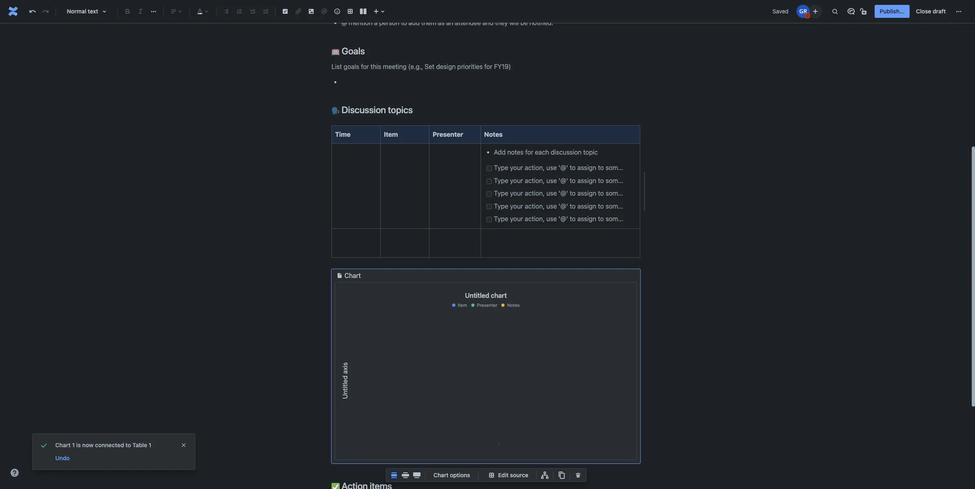 Task type: describe. For each thing, give the bounding box(es) containing it.
table
[[133, 442, 147, 449]]

back to center image
[[389, 471, 399, 481]]

:white_check_mark: image
[[332, 484, 340, 490]]

invite to edit image
[[811, 6, 821, 16]]

discussion
[[342, 105, 386, 116]]

italic ⌘i image
[[136, 7, 146, 16]]

layouts image
[[359, 7, 368, 16]]

remove image
[[574, 471, 583, 481]]

chart options
[[434, 472, 470, 479]]

go wide image
[[401, 471, 411, 481]]

publish... button
[[875, 5, 910, 18]]

0 horizontal spatial notes
[[484, 131, 503, 138]]

link image
[[293, 7, 303, 16]]

outdent ⇧tab image
[[248, 7, 257, 16]]

connected
[[95, 442, 124, 449]]

close
[[917, 8, 932, 15]]

0 horizontal spatial item
[[384, 131, 398, 138]]

:speaking_head: image
[[332, 107, 340, 115]]

normal
[[67, 8, 86, 15]]

close draft button
[[912, 5, 951, 18]]

copy image
[[557, 471, 567, 481]]

source
[[510, 472, 529, 479]]

chart for chart 1 is now connected to table 1
[[55, 442, 71, 449]]

indent tab image
[[261, 7, 270, 16]]

untitled
[[465, 292, 490, 300]]

find and replace image
[[831, 7, 840, 16]]

greg robinson image
[[797, 5, 810, 18]]

edit source button
[[482, 471, 533, 481]]

0 vertical spatial presenter
[[433, 131, 464, 138]]

success image
[[39, 441, 49, 451]]

no restrictions image
[[860, 7, 870, 16]]

text
[[88, 8, 98, 15]]

bold ⌘b image
[[123, 7, 133, 16]]

untitled chart
[[465, 292, 507, 300]]

chart
[[491, 292, 507, 300]]

goals
[[340, 45, 365, 56]]

emoji image
[[333, 7, 342, 16]]

confluence image
[[7, 5, 20, 18]]

confluence image
[[7, 5, 20, 18]]

to
[[126, 442, 131, 449]]

manage connected data image
[[540, 471, 550, 481]]

action item image
[[280, 7, 290, 16]]

chart for chart options
[[434, 472, 449, 479]]

close draft
[[917, 8, 946, 15]]

edit source image
[[487, 471, 497, 481]]

chart image
[[335, 271, 345, 281]]

xychart image
[[335, 310, 637, 453]]

dismiss image
[[180, 443, 187, 449]]



Task type: locate. For each thing, give the bounding box(es) containing it.
go full width image
[[412, 471, 422, 481]]

add image, video, or file image
[[307, 7, 316, 16]]

1
[[72, 442, 75, 449], [149, 442, 151, 449]]

1 vertical spatial notes
[[507, 303, 520, 308]]

1 left is
[[72, 442, 75, 449]]

edit source
[[498, 472, 529, 479]]

2 1 from the left
[[149, 442, 151, 449]]

is
[[76, 442, 81, 449]]

editable content region
[[319, 0, 654, 490]]

:speaking_head: image
[[332, 107, 340, 115]]

saved
[[773, 8, 789, 15]]

undo button
[[54, 454, 71, 464]]

draft
[[933, 8, 946, 15]]

1 vertical spatial chart
[[55, 442, 71, 449]]

alert
[[33, 435, 195, 470]]

item
[[384, 131, 398, 138], [458, 303, 467, 308]]

item down untitled
[[458, 303, 467, 308]]

redo ⌘⇧z image
[[41, 7, 50, 16]]

1 horizontal spatial presenter
[[477, 303, 498, 308]]

0 vertical spatial notes
[[484, 131, 503, 138]]

bullet list ⌘⇧8 image
[[222, 7, 231, 16]]

comment icon image
[[847, 7, 857, 16]]

0 vertical spatial chart
[[345, 273, 361, 280]]

time
[[335, 131, 351, 138]]

now
[[82, 442, 94, 449]]

normal text
[[67, 8, 98, 15]]

:white_check_mark: image
[[332, 484, 340, 490]]

numbered list ⌘⇧7 image
[[235, 7, 244, 16]]

discussion topics
[[340, 105, 413, 116]]

presenter
[[433, 131, 464, 138], [477, 303, 498, 308]]

edit
[[498, 472, 509, 479]]

chart inside button
[[434, 472, 449, 479]]

1 horizontal spatial notes
[[507, 303, 520, 308]]

:goal: image
[[332, 48, 340, 56], [332, 48, 340, 56]]

1 1 from the left
[[72, 442, 75, 449]]

1 horizontal spatial chart
[[345, 273, 361, 280]]

alert containing chart 1 is now connected to table 1
[[33, 435, 195, 470]]

0 horizontal spatial chart
[[55, 442, 71, 449]]

chart for chart
[[345, 273, 361, 280]]

0 horizontal spatial presenter
[[433, 131, 464, 138]]

undo
[[55, 455, 70, 462]]

1 horizontal spatial item
[[458, 303, 467, 308]]

table image
[[346, 7, 355, 16]]

1 horizontal spatial 1
[[149, 442, 151, 449]]

help image
[[10, 469, 20, 478]]

topics
[[388, 105, 413, 116]]

1 right table
[[149, 442, 151, 449]]

undo ⌘z image
[[28, 7, 37, 16]]

chart 1 is now connected to table 1
[[55, 442, 151, 449]]

notes
[[484, 131, 503, 138], [507, 303, 520, 308]]

mention image
[[320, 7, 329, 16]]

normal text button
[[59, 2, 114, 20]]

1 vertical spatial presenter
[[477, 303, 498, 308]]

more formatting image
[[149, 7, 159, 16]]

more image
[[954, 7, 964, 16]]

0 horizontal spatial 1
[[72, 442, 75, 449]]

2 vertical spatial chart
[[434, 472, 449, 479]]

publish...
[[880, 8, 905, 15]]

chart
[[345, 273, 361, 280], [55, 442, 71, 449], [434, 472, 449, 479]]

chart options button
[[429, 471, 475, 481]]

editor toolbar toolbar
[[386, 470, 587, 490]]

1 vertical spatial item
[[458, 303, 467, 308]]

0 vertical spatial item
[[384, 131, 398, 138]]

options
[[450, 472, 470, 479]]

item down "topics" at the left top of the page
[[384, 131, 398, 138]]

2 horizontal spatial chart
[[434, 472, 449, 479]]



Task type: vqa. For each thing, say whether or not it's contained in the screenshot.
the add to the middle
no



